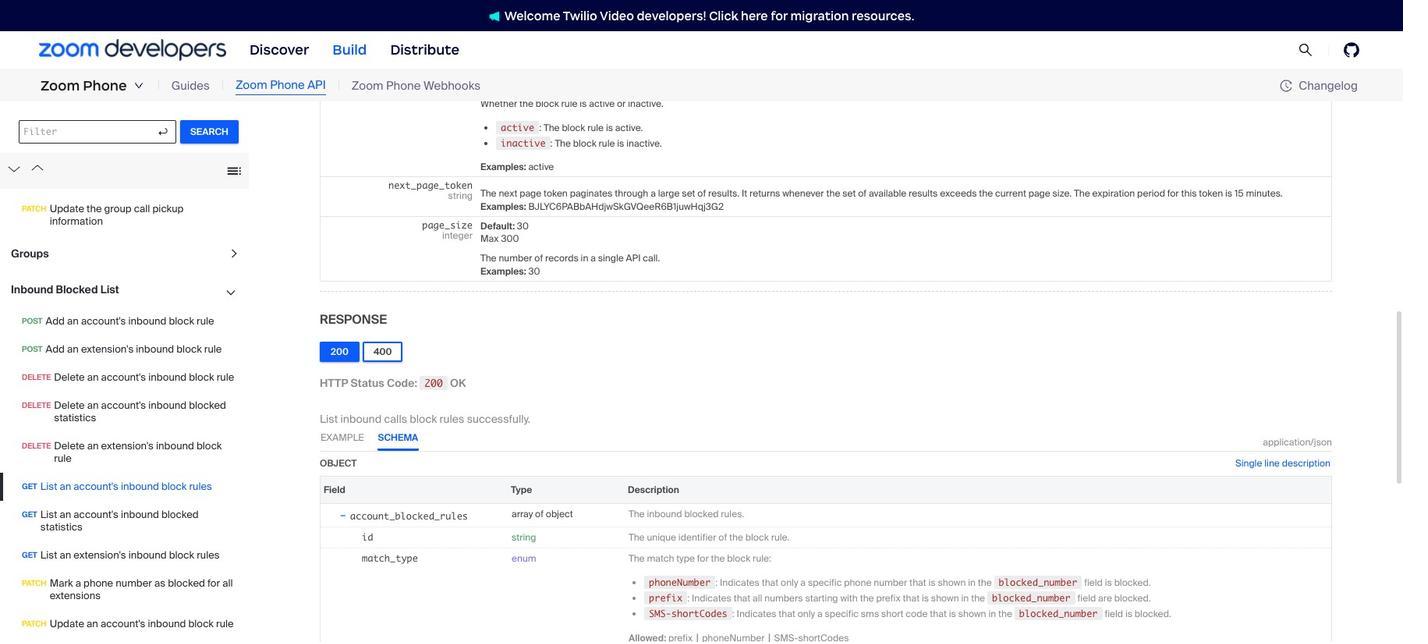 Task type: describe. For each thing, give the bounding box(es) containing it.
welcome
[[505, 8, 561, 23]]

zoom developer logo image
[[39, 39, 226, 61]]

migration
[[791, 8, 849, 23]]

phone for zoom phone webhooks
[[386, 78, 421, 93]]

changelog
[[1300, 78, 1359, 93]]

video
[[600, 8, 634, 23]]

0 vertical spatial object
[[320, 457, 357, 470]]

match_type
[[362, 552, 418, 564]]

single line description
[[1236, 457, 1331, 470]]

200 button
[[320, 342, 360, 362]]

400
[[374, 345, 392, 358]]

guides link
[[171, 77, 210, 95]]

zoom phone webhooks link
[[352, 77, 481, 95]]

-
[[339, 507, 347, 523]]

array
[[512, 508, 533, 520]]

of
[[535, 508, 544, 520]]

history image
[[1281, 80, 1300, 92]]

twilio
[[563, 8, 598, 23]]

account_blocked_rules
[[350, 510, 468, 522]]

ok
[[450, 376, 466, 390]]

id
[[362, 531, 373, 543]]

github image
[[1345, 42, 1360, 58]]

zoom phone api
[[236, 77, 326, 93]]

history image
[[1281, 80, 1293, 92]]

line
[[1265, 457, 1280, 470]]

changelog link
[[1281, 78, 1359, 93]]

field
[[324, 484, 346, 496]]

description
[[1283, 457, 1331, 470]]

zoom phone webhooks
[[352, 78, 481, 93]]

resources.
[[852, 8, 915, 23]]



Task type: locate. For each thing, give the bounding box(es) containing it.
list inbound calls block rules successfully.
[[320, 412, 531, 426]]

zoom phone api link
[[236, 77, 326, 95]]

400 button
[[363, 342, 403, 362]]

zoom for zoom phone webhooks
[[352, 78, 384, 93]]

0 horizontal spatial 200
[[331, 345, 349, 358]]

1 phone from the left
[[83, 77, 127, 94]]

guides
[[171, 78, 210, 93]]

block
[[410, 412, 437, 426]]

phone for zoom phone api
[[270, 77, 305, 93]]

zoom phone
[[41, 77, 127, 94]]

zoom
[[41, 77, 80, 94], [236, 77, 267, 93], [352, 78, 384, 93]]

3 phone from the left
[[386, 78, 421, 93]]

webhooks
[[424, 78, 481, 93]]

code:
[[387, 376, 417, 390]]

click
[[710, 8, 739, 23]]

for
[[771, 8, 788, 23]]

welcome twilio video developers! click here for migration resources.
[[505, 8, 915, 23]]

here
[[741, 8, 768, 23]]

200
[[331, 345, 349, 358], [425, 377, 443, 389]]

zoom for zoom phone api
[[236, 77, 267, 93]]

phone left webhooks
[[386, 78, 421, 93]]

response
[[320, 311, 387, 328]]

object right of
[[546, 508, 573, 520]]

zoom for zoom phone
[[41, 77, 80, 94]]

1 vertical spatial 200
[[425, 377, 443, 389]]

list
[[320, 412, 338, 426]]

search image
[[1299, 43, 1313, 57], [1299, 43, 1313, 57]]

object
[[320, 457, 357, 470], [546, 508, 573, 520]]

down image
[[134, 81, 143, 91]]

zoom inside 'zoom phone webhooks' link
[[352, 78, 384, 93]]

0 horizontal spatial object
[[320, 457, 357, 470]]

0 horizontal spatial zoom
[[41, 77, 80, 94]]

2 horizontal spatial zoom
[[352, 78, 384, 93]]

array of object
[[512, 508, 573, 520]]

200 inside http status code: 200 ok
[[425, 377, 443, 389]]

2 horizontal spatial phone
[[386, 78, 421, 93]]

inbound
[[341, 412, 382, 426]]

0 vertical spatial 200
[[331, 345, 349, 358]]

phone
[[83, 77, 127, 94], [270, 77, 305, 93], [386, 78, 421, 93]]

enum
[[512, 552, 537, 565]]

string
[[512, 531, 536, 544]]

phone left down image
[[83, 77, 127, 94]]

http
[[320, 376, 348, 390]]

2 zoom from the left
[[236, 77, 267, 93]]

github image
[[1345, 42, 1360, 58]]

1 vertical spatial object
[[546, 508, 573, 520]]

api
[[308, 77, 326, 93]]

object up field
[[320, 457, 357, 470]]

1 horizontal spatial object
[[546, 508, 573, 520]]

developers!
[[637, 8, 707, 23]]

0 horizontal spatial phone
[[83, 77, 127, 94]]

1 horizontal spatial phone
[[270, 77, 305, 93]]

3 zoom from the left
[[352, 78, 384, 93]]

calls
[[384, 412, 407, 426]]

1 horizontal spatial zoom
[[236, 77, 267, 93]]

welcome twilio video developers! click here for migration resources. link
[[473, 7, 930, 24]]

successfully.
[[467, 412, 531, 426]]

- account_blocked_rules
[[339, 507, 468, 523]]

rules
[[440, 412, 465, 426]]

1 horizontal spatial 200
[[425, 377, 443, 389]]

status
[[351, 376, 385, 390]]

200 inside button
[[331, 345, 349, 358]]

type
[[511, 484, 532, 496]]

notification image
[[489, 11, 505, 22], [489, 11, 500, 22]]

2 phone from the left
[[270, 77, 305, 93]]

200 up 'http'
[[331, 345, 349, 358]]

phone for zoom phone
[[83, 77, 127, 94]]

phone left api
[[270, 77, 305, 93]]

200 left ok
[[425, 377, 443, 389]]

1 zoom from the left
[[41, 77, 80, 94]]

zoom inside "zoom phone api" link
[[236, 77, 267, 93]]

http status code: 200 ok
[[320, 376, 466, 390]]

single
[[1236, 457, 1263, 470]]



Task type: vqa. For each thing, say whether or not it's contained in the screenshot.
Members
no



